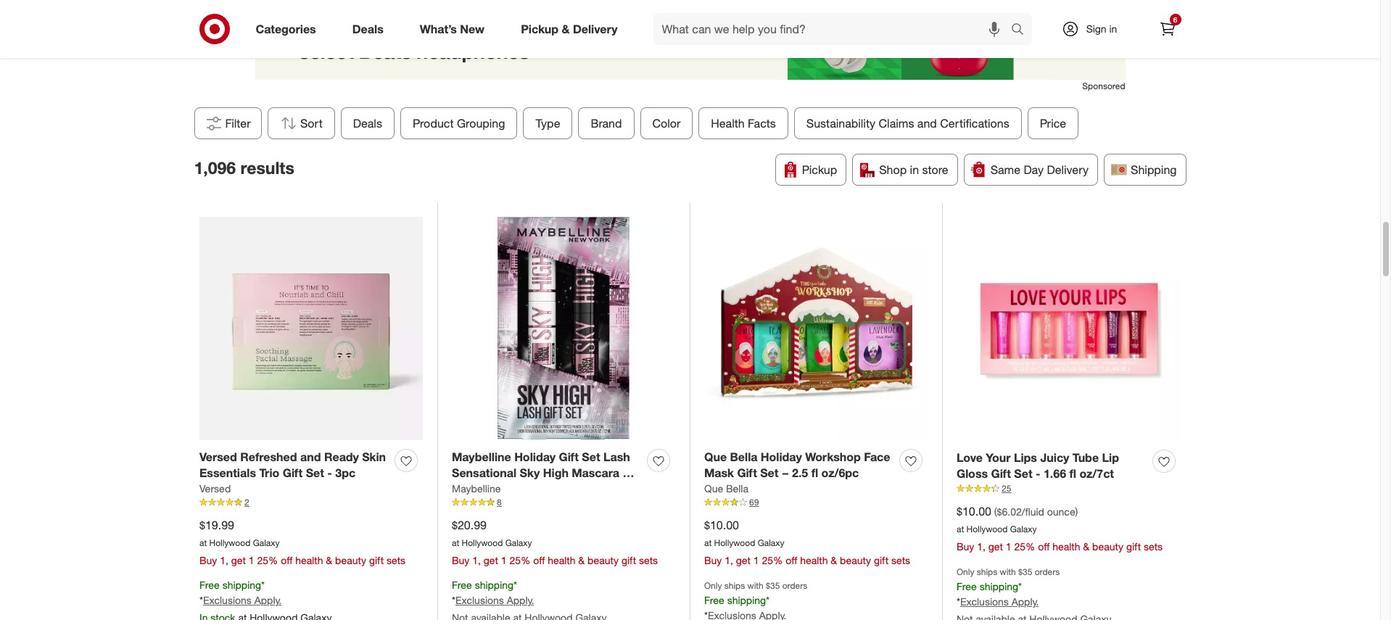 Task type: locate. For each thing, give the bounding box(es) containing it.
0 horizontal spatial with
[[748, 580, 764, 591]]

galaxy inside $19.99 at hollywood galaxy buy 1, get 1 25% off health & beauty gift sets
[[253, 538, 280, 549]]

in left store
[[910, 162, 919, 177]]

1 maybelline from the top
[[452, 449, 511, 464]]

fl right "2.5"
[[812, 466, 818, 481]]

maybelline holiday gift set lash sensational sky high mascara & tinted primer - 2pc image
[[452, 217, 675, 440], [452, 217, 675, 440]]

galaxy inside '$20.99 at hollywood galaxy buy 1, get 1 25% off health & beauty gift sets'
[[505, 538, 532, 549]]

0 vertical spatial only ships with $35 orders
[[957, 567, 1060, 577]]

holiday up "sky" on the left
[[514, 449, 556, 464]]

0 horizontal spatial $10.00
[[704, 518, 739, 533]]

1 horizontal spatial apply.
[[507, 594, 534, 606]]

get
[[989, 541, 1003, 553], [231, 554, 246, 567], [484, 554, 498, 567], [736, 554, 751, 567]]

delivery for pickup & delivery
[[573, 21, 618, 36]]

1 horizontal spatial free shipping * * exclusions apply.
[[452, 579, 534, 606]]

gift inside $19.99 at hollywood galaxy buy 1, get 1 25% off health & beauty gift sets
[[369, 554, 384, 567]]

0 vertical spatial only
[[957, 567, 975, 577]]

off for versed refreshed and ready skin essentials trio gift set - 3pc
[[281, 554, 293, 567]]

que inside que bella holiday workshop face mask gift set – 2.5 fl oz/6pc
[[704, 449, 727, 464]]

claims
[[879, 116, 914, 130]]

set down lips
[[1014, 467, 1033, 481]]

in right sign at the top of the page
[[1110, 22, 1118, 35]]

health down "69" 'link' at the right
[[800, 554, 828, 567]]

1 vertical spatial que
[[704, 483, 723, 495]]

set up mascara
[[582, 449, 600, 464]]

pickup inside button
[[802, 162, 837, 177]]

beauty inside $19.99 at hollywood galaxy buy 1, get 1 25% off health & beauty gift sets
[[335, 554, 366, 567]]

hollywood inside '$20.99 at hollywood galaxy buy 1, get 1 25% off health & beauty gift sets'
[[462, 538, 503, 549]]

fl
[[812, 466, 818, 481], [1070, 467, 1077, 481]]

0 horizontal spatial exclusions apply. link
[[203, 594, 282, 606]]

exclusions apply. link
[[203, 594, 282, 606], [456, 594, 534, 606], [960, 596, 1039, 608]]

get for versed refreshed and ready skin essentials trio gift set - 3pc
[[231, 554, 246, 567]]

1 down $6.02
[[1006, 541, 1012, 553]]

- inside versed refreshed and ready skin essentials trio gift set - 3pc
[[327, 466, 332, 481]]

1 vertical spatial orders
[[783, 580, 808, 591]]

0 vertical spatial maybelline
[[452, 449, 511, 464]]

apply. for $19.99
[[254, 594, 282, 606]]

type
[[535, 116, 560, 130]]

get for maybelline holiday gift set lash sensational sky high mascara & tinted primer - 2pc
[[484, 554, 498, 567]]

only ships with $35 orders for set
[[704, 580, 808, 591]]

get down "$20.99" at left bottom
[[484, 554, 498, 567]]

gift inside the love your lips juicy tube lip gloss gift set - 1.66 fl oz/7ct
[[991, 467, 1011, 481]]

que down mask
[[704, 483, 723, 495]]

1 versed from the top
[[200, 449, 237, 464]]

1, inside $19.99 at hollywood galaxy buy 1, get 1 25% off health & beauty gift sets
[[220, 554, 228, 567]]

get inside '$10.00 at hollywood galaxy buy 1, get 1 25% off health & beauty gift sets'
[[736, 554, 751, 567]]

1 vertical spatial deals
[[353, 116, 382, 130]]

maybelline holiday gift set lash sensational sky high mascara & tinted primer - 2pc link
[[452, 449, 641, 497]]

maybelline
[[452, 449, 511, 464], [452, 483, 501, 495]]

25% inside '$10.00 at hollywood galaxy buy 1, get 1 25% off health & beauty gift sets'
[[762, 554, 783, 567]]

sets inside '$20.99 at hollywood galaxy buy 1, get 1 25% off health & beauty gift sets'
[[639, 554, 658, 567]]

0 vertical spatial in
[[1110, 22, 1118, 35]]

& inside '$10.00 at hollywood galaxy buy 1, get 1 25% off health & beauty gift sets'
[[831, 554, 837, 567]]

sign
[[1087, 22, 1107, 35]]

at down $19.99
[[200, 538, 207, 549]]

1 horizontal spatial exclusions
[[456, 594, 504, 606]]

health for versed refreshed and ready skin essentials trio gift set - 3pc
[[295, 554, 323, 567]]

gift up the que bella
[[737, 466, 757, 481]]

gift for versed refreshed and ready skin essentials trio gift set - 3pc
[[369, 554, 384, 567]]

beauty inside $10.00 ( $6.02 /fluid ounce ) at hollywood galaxy buy 1, get 1 25% off health & beauty gift sets
[[1093, 541, 1124, 553]]

hollywood inside '$10.00 at hollywood galaxy buy 1, get 1 25% off health & beauty gift sets'
[[714, 538, 755, 549]]

1 for que bella holiday workshop face mask gift set – 2.5 fl oz/6pc
[[754, 554, 759, 567]]

25% down /fluid
[[1015, 541, 1036, 553]]

- left 1.66
[[1036, 467, 1041, 481]]

0 horizontal spatial only
[[704, 580, 722, 591]]

1, for maybelline holiday gift set lash sensational sky high mascara & tinted primer - 2pc
[[472, 554, 481, 567]]

only ships with $35 orders
[[957, 567, 1060, 577], [704, 580, 808, 591]]

hollywood down "69"
[[714, 538, 755, 549]]

2 horizontal spatial free shipping * * exclusions apply.
[[957, 581, 1039, 608]]

galaxy for versed refreshed and ready skin essentials trio gift set - 3pc
[[253, 538, 280, 549]]

1 vertical spatial only ships with $35 orders
[[704, 580, 808, 591]]

sets for que bella holiday workshop face mask gift set – 2.5 fl oz/6pc
[[892, 554, 911, 567]]

at for versed refreshed and ready skin essentials trio gift set - 3pc
[[200, 538, 207, 549]]

0 vertical spatial and
[[917, 116, 937, 130]]

ready
[[324, 449, 359, 464]]

gift up 25
[[991, 467, 1011, 481]]

$35 up free shipping *
[[766, 580, 780, 591]]

&
[[562, 21, 570, 36], [623, 466, 631, 481], [1083, 541, 1090, 553], [326, 554, 332, 567], [578, 554, 585, 567], [831, 554, 837, 567]]

0 vertical spatial versed
[[200, 449, 237, 464]]

gift up high
[[559, 449, 579, 464]]

versed refreshed and ready skin essentials trio gift set - 3pc
[[200, 449, 386, 481]]

only
[[957, 567, 975, 577], [704, 580, 722, 591]]

sustainability claims and certifications
[[806, 116, 1009, 130]]

set up 2 link
[[306, 466, 324, 481]]

delivery inside the 'same day delivery' button
[[1047, 162, 1089, 177]]

apply. for $20.99
[[507, 594, 534, 606]]

0 vertical spatial bella
[[730, 449, 758, 464]]

free shipping * * exclusions apply. for $19.99
[[200, 579, 282, 606]]

ships up free shipping *
[[725, 580, 745, 591]]

beauty for que bella holiday workshop face mask gift set – 2.5 fl oz/6pc
[[840, 554, 871, 567]]

at inside '$20.99 at hollywood galaxy buy 1, get 1 25% off health & beauty gift sets'
[[452, 538, 459, 549]]

beauty
[[1093, 541, 1124, 553], [335, 554, 366, 567], [588, 554, 619, 567], [840, 554, 871, 567]]

buy
[[957, 541, 975, 553], [200, 554, 217, 567], [452, 554, 470, 567], [704, 554, 722, 567]]

0 horizontal spatial -
[[327, 466, 332, 481]]

25% inside $19.99 at hollywood galaxy buy 1, get 1 25% off health & beauty gift sets
[[257, 554, 278, 567]]

sets inside '$10.00 at hollywood galaxy buy 1, get 1 25% off health & beauty gift sets'
[[892, 554, 911, 567]]

1 horizontal spatial orders
[[1035, 567, 1060, 577]]

off down "69" 'link' at the right
[[786, 554, 798, 567]]

galaxy inside '$10.00 at hollywood galaxy buy 1, get 1 25% off health & beauty gift sets'
[[758, 538, 785, 549]]

galaxy for que bella holiday workshop face mask gift set – 2.5 fl oz/6pc
[[758, 538, 785, 549]]

love
[[957, 450, 983, 465]]

$6.02
[[997, 506, 1022, 518]]

1 horizontal spatial with
[[1000, 567, 1016, 577]]

1 vertical spatial and
[[300, 449, 321, 464]]

health inside '$20.99 at hollywood galaxy buy 1, get 1 25% off health & beauty gift sets'
[[548, 554, 576, 567]]

buy inside '$10.00 at hollywood galaxy buy 1, get 1 25% off health & beauty gift sets'
[[704, 554, 722, 567]]

hollywood down (
[[967, 524, 1008, 535]]

set inside que bella holiday workshop face mask gift set – 2.5 fl oz/6pc
[[760, 466, 779, 481]]

25% up free shipping *
[[762, 554, 783, 567]]

trio
[[259, 466, 280, 481]]

pickup for pickup
[[802, 162, 837, 177]]

0 vertical spatial pickup
[[521, 21, 559, 36]]

1 inside '$10.00 at hollywood galaxy buy 1, get 1 25% off health & beauty gift sets'
[[754, 554, 759, 567]]

buy inside $19.99 at hollywood galaxy buy 1, get 1 25% off health & beauty gift sets
[[200, 554, 217, 567]]

sign in link
[[1049, 13, 1140, 45]]

off inside '$20.99 at hollywood galaxy buy 1, get 1 25% off health & beauty gift sets'
[[533, 554, 545, 567]]

orders down '$10.00 at hollywood galaxy buy 1, get 1 25% off health & beauty gift sets' at the bottom of the page
[[783, 580, 808, 591]]

$10.00 left (
[[957, 504, 992, 519]]

fl inside que bella holiday workshop face mask gift set – 2.5 fl oz/6pc
[[812, 466, 818, 481]]

0 horizontal spatial and
[[300, 449, 321, 464]]

off down 2 link
[[281, 554, 293, 567]]

ounce
[[1047, 506, 1076, 518]]

0 vertical spatial delivery
[[573, 21, 618, 36]]

health facts
[[711, 116, 776, 130]]

1 horizontal spatial delivery
[[1047, 162, 1089, 177]]

1 vertical spatial ships
[[725, 580, 745, 591]]

1 horizontal spatial pickup
[[802, 162, 837, 177]]

1 horizontal spatial -
[[530, 483, 535, 497]]

and left 'ready'
[[300, 449, 321, 464]]

0 horizontal spatial apply.
[[254, 594, 282, 606]]

que bella holiday workshop face mask gift set – 2.5 fl oz/6pc image
[[704, 217, 928, 440], [704, 217, 928, 440]]

love your lips juicy tube lip gloss gift set - 1.66 fl oz/7ct image
[[957, 217, 1181, 441], [957, 217, 1181, 441]]

deals inside button
[[353, 116, 382, 130]]

1
[[1006, 541, 1012, 553], [249, 554, 254, 567], [501, 554, 507, 567], [754, 554, 759, 567]]

in inside button
[[910, 162, 919, 177]]

*
[[261, 579, 265, 591], [514, 579, 517, 591], [1019, 581, 1022, 593], [200, 594, 203, 606], [452, 594, 456, 606], [766, 594, 770, 607], [957, 596, 960, 608]]

get up free shipping *
[[736, 554, 751, 567]]

& inside '$20.99 at hollywood galaxy buy 1, get 1 25% off health & beauty gift sets'
[[578, 554, 585, 567]]

1 inside $19.99 at hollywood galaxy buy 1, get 1 25% off health & beauty gift sets
[[249, 554, 254, 567]]

0 vertical spatial ships
[[977, 567, 998, 577]]

25% for maybelline holiday gift set lash sensational sky high mascara & tinted primer - 2pc
[[510, 554, 531, 567]]

health for maybelline holiday gift set lash sensational sky high mascara & tinted primer - 2pc
[[548, 554, 576, 567]]

0 vertical spatial deals
[[352, 21, 384, 36]]

0 horizontal spatial holiday
[[514, 449, 556, 464]]

same day delivery button
[[964, 153, 1098, 185]]

0 horizontal spatial $35
[[766, 580, 780, 591]]

0 horizontal spatial orders
[[783, 580, 808, 591]]

bella for que bella
[[726, 483, 749, 495]]

primer
[[490, 483, 527, 497]]

que
[[704, 449, 727, 464], [704, 483, 723, 495]]

ships down (
[[977, 567, 998, 577]]

hollywood down "$20.99" at left bottom
[[462, 538, 503, 549]]

25% down primer
[[510, 554, 531, 567]]

exclusions for $20.99
[[456, 594, 504, 606]]

shipping for "exclusions apply." link for $20.99
[[475, 579, 514, 591]]

bella up mask
[[730, 449, 758, 464]]

delivery inside the pickup & delivery link
[[573, 21, 618, 36]]

1 vertical spatial maybelline
[[452, 483, 501, 495]]

at down que bella link
[[704, 538, 712, 549]]

hollywood for que bella holiday workshop face mask gift set – 2.5 fl oz/6pc
[[714, 538, 755, 549]]

& inside the maybelline holiday gift set lash sensational sky high mascara & tinted primer - 2pc
[[623, 466, 631, 481]]

and
[[917, 116, 937, 130], [300, 449, 321, 464]]

galaxy down 2 link
[[253, 538, 280, 549]]

orders
[[1035, 567, 1060, 577], [783, 580, 808, 591]]

2 holiday from the left
[[761, 449, 802, 464]]

versed inside versed refreshed and ready skin essentials trio gift set - 3pc
[[200, 449, 237, 464]]

get inside $10.00 ( $6.02 /fluid ounce ) at hollywood galaxy buy 1, get 1 25% off health & beauty gift sets
[[989, 541, 1003, 553]]

$10.00 inside '$10.00 at hollywood galaxy buy 1, get 1 25% off health & beauty gift sets'
[[704, 518, 739, 533]]

1 down 2
[[249, 554, 254, 567]]

buy inside $10.00 ( $6.02 /fluid ounce ) at hollywood galaxy buy 1, get 1 25% off health & beauty gift sets
[[957, 541, 975, 553]]

pickup down sustainability
[[802, 162, 837, 177]]

at inside $19.99 at hollywood galaxy buy 1, get 1 25% off health & beauty gift sets
[[200, 538, 207, 549]]

tube
[[1073, 450, 1099, 465]]

galaxy inside $10.00 ( $6.02 /fluid ounce ) at hollywood galaxy buy 1, get 1 25% off health & beauty gift sets
[[1010, 524, 1037, 535]]

0 vertical spatial with
[[1000, 567, 1016, 577]]

deals left what's
[[352, 21, 384, 36]]

get down $19.99
[[231, 554, 246, 567]]

galaxy for maybelline holiday gift set lash sensational sky high mascara & tinted primer - 2pc
[[505, 538, 532, 549]]

beauty inside '$10.00 at hollywood galaxy buy 1, get 1 25% off health & beauty gift sets'
[[840, 554, 871, 567]]

0 horizontal spatial exclusions
[[203, 594, 252, 606]]

and inside versed refreshed and ready skin essentials trio gift set - 3pc
[[300, 449, 321, 464]]

25
[[1002, 483, 1012, 494]]

delivery for same day delivery
[[1047, 162, 1089, 177]]

high
[[543, 466, 569, 481]]

off down 8 link
[[533, 554, 545, 567]]

25%
[[1015, 541, 1036, 553], [257, 554, 278, 567], [510, 554, 531, 567], [762, 554, 783, 567]]

at down "$20.99" at left bottom
[[452, 538, 459, 549]]

1 vertical spatial versed
[[200, 483, 231, 495]]

gift
[[1127, 541, 1141, 553], [369, 554, 384, 567], [622, 554, 636, 567], [874, 554, 889, 567]]

0 horizontal spatial in
[[910, 162, 919, 177]]

holiday up –
[[761, 449, 802, 464]]

buy inside '$20.99 at hollywood galaxy buy 1, get 1 25% off health & beauty gift sets'
[[452, 554, 470, 567]]

free shipping * * exclusions apply.
[[200, 579, 282, 606], [452, 579, 534, 606], [957, 581, 1039, 608]]

0 horizontal spatial fl
[[812, 466, 818, 481]]

apply.
[[254, 594, 282, 606], [507, 594, 534, 606], [1012, 596, 1039, 608]]

orders down $10.00 ( $6.02 /fluid ounce ) at hollywood galaxy buy 1, get 1 25% off health & beauty gift sets
[[1035, 567, 1060, 577]]

$10.00 inside $10.00 ( $6.02 /fluid ounce ) at hollywood galaxy buy 1, get 1 25% off health & beauty gift sets
[[957, 504, 992, 519]]

versed down essentials
[[200, 483, 231, 495]]

pickup for pickup & delivery
[[521, 21, 559, 36]]

off
[[1038, 541, 1050, 553], [281, 554, 293, 567], [533, 554, 545, 567], [786, 554, 798, 567]]

off down /fluid
[[1038, 541, 1050, 553]]

get down (
[[989, 541, 1003, 553]]

1 que from the top
[[704, 449, 727, 464]]

- inside the maybelline holiday gift set lash sensational sky high mascara & tinted primer - 2pc
[[530, 483, 535, 497]]

price button
[[1027, 107, 1079, 139]]

beauty inside '$20.99 at hollywood galaxy buy 1, get 1 25% off health & beauty gift sets'
[[588, 554, 619, 567]]

off inside '$10.00 at hollywood galaxy buy 1, get 1 25% off health & beauty gift sets'
[[786, 554, 798, 567]]

fl up 25 link
[[1070, 467, 1077, 481]]

sets for versed refreshed and ready skin essentials trio gift set - 3pc
[[387, 554, 406, 567]]

1 vertical spatial delivery
[[1047, 162, 1089, 177]]

maybelline up 'sensational'
[[452, 449, 511, 464]]

1 horizontal spatial ships
[[977, 567, 998, 577]]

0 vertical spatial orders
[[1035, 567, 1060, 577]]

and right claims
[[917, 116, 937, 130]]

que up mask
[[704, 449, 727, 464]]

off inside $19.99 at hollywood galaxy buy 1, get 1 25% off health & beauty gift sets
[[281, 554, 293, 567]]

with up free shipping *
[[748, 580, 764, 591]]

1 horizontal spatial and
[[917, 116, 937, 130]]

gloss
[[957, 467, 988, 481]]

2 horizontal spatial -
[[1036, 467, 1041, 481]]

health inside $19.99 at hollywood galaxy buy 1, get 1 25% off health & beauty gift sets
[[295, 554, 323, 567]]

oz/7ct
[[1080, 467, 1114, 481]]

1 horizontal spatial fl
[[1070, 467, 1077, 481]]

1 vertical spatial with
[[748, 580, 764, 591]]

25% inside '$20.99 at hollywood galaxy buy 1, get 1 25% off health & beauty gift sets'
[[510, 554, 531, 567]]

1, inside '$10.00 at hollywood galaxy buy 1, get 1 25% off health & beauty gift sets'
[[725, 554, 733, 567]]

advertisement region
[[255, 8, 1126, 80]]

versed refreshed and ready skin essentials trio gift set - 3pc image
[[200, 217, 423, 440], [200, 217, 423, 440]]

off inside $10.00 ( $6.02 /fluid ounce ) at hollywood galaxy buy 1, get 1 25% off health & beauty gift sets
[[1038, 541, 1050, 553]]

product
[[412, 116, 453, 130]]

ships for gloss
[[977, 567, 998, 577]]

What can we help you find? suggestions appear below search field
[[653, 13, 1015, 45]]

galaxy down "69"
[[758, 538, 785, 549]]

2 que from the top
[[704, 483, 723, 495]]

only ships with $35 orders for gift
[[957, 567, 1060, 577]]

only ships with $35 orders up free shipping *
[[704, 580, 808, 591]]

sensational
[[452, 466, 517, 481]]

beauty down 2 link
[[335, 554, 366, 567]]

hollywood
[[967, 524, 1008, 535], [209, 538, 251, 549], [462, 538, 503, 549], [714, 538, 755, 549]]

gift inside '$10.00 at hollywood galaxy buy 1, get 1 25% off health & beauty gift sets'
[[874, 554, 889, 567]]

galaxy down /fluid
[[1010, 524, 1037, 535]]

versed for versed refreshed and ready skin essentials trio gift set - 3pc
[[200, 449, 237, 464]]

2 maybelline from the top
[[452, 483, 501, 495]]

–
[[782, 466, 789, 481]]

- inside the love your lips juicy tube lip gloss gift set - 1.66 fl oz/7ct
[[1036, 467, 1041, 481]]

with down $6.02
[[1000, 567, 1016, 577]]

exclusions apply. link for $19.99
[[203, 594, 282, 606]]

0 horizontal spatial delivery
[[573, 21, 618, 36]]

1 vertical spatial in
[[910, 162, 919, 177]]

buy for que bella holiday workshop face mask gift set – 2.5 fl oz/6pc
[[704, 554, 722, 567]]

free shipping *
[[704, 594, 770, 607]]

health down 8 link
[[548, 554, 576, 567]]

hollywood down $19.99
[[209, 538, 251, 549]]

beauty down 25 link
[[1093, 541, 1124, 553]]

sets
[[1144, 541, 1163, 553], [387, 554, 406, 567], [639, 554, 658, 567], [892, 554, 911, 567]]

$35 down $10.00 ( $6.02 /fluid ounce ) at hollywood galaxy buy 1, get 1 25% off health & beauty gift sets
[[1019, 567, 1033, 577]]

certifications
[[940, 116, 1009, 130]]

same day delivery
[[991, 162, 1089, 177]]

1 down 8
[[501, 554, 507, 567]]

1 vertical spatial pickup
[[802, 162, 837, 177]]

2 horizontal spatial apply.
[[1012, 596, 1039, 608]]

25% for versed refreshed and ready skin essentials trio gift set - 3pc
[[257, 554, 278, 567]]

bella down mask
[[726, 483, 749, 495]]

buy for versed refreshed and ready skin essentials trio gift set - 3pc
[[200, 554, 217, 567]]

1 vertical spatial $35
[[766, 580, 780, 591]]

0 horizontal spatial only ships with $35 orders
[[704, 580, 808, 591]]

facts
[[748, 116, 776, 130]]

pickup
[[521, 21, 559, 36], [802, 162, 837, 177]]

shipping
[[222, 579, 261, 591], [475, 579, 514, 591], [980, 581, 1019, 593], [727, 594, 766, 607]]

1 inside '$20.99 at hollywood galaxy buy 1, get 1 25% off health & beauty gift sets'
[[501, 554, 507, 567]]

holiday
[[514, 449, 556, 464], [761, 449, 802, 464]]

-
[[327, 466, 332, 481], [1036, 467, 1041, 481], [530, 483, 535, 497]]

galaxy down primer
[[505, 538, 532, 549]]

at down gloss
[[957, 524, 964, 535]]

maybelline inside the maybelline holiday gift set lash sensational sky high mascara & tinted primer - 2pc
[[452, 449, 511, 464]]

health down the "ounce"
[[1053, 541, 1081, 553]]

filter
[[225, 116, 251, 130]]

and inside button
[[917, 116, 937, 130]]

que bella
[[704, 483, 749, 495]]

at inside '$10.00 at hollywood galaxy buy 1, get 1 25% off health & beauty gift sets'
[[704, 538, 712, 549]]

1 vertical spatial bella
[[726, 483, 749, 495]]

1 for versed refreshed and ready skin essentials trio gift set - 3pc
[[249, 554, 254, 567]]

- left 2pc
[[530, 483, 535, 497]]

1 horizontal spatial only
[[957, 567, 975, 577]]

0 horizontal spatial pickup
[[521, 21, 559, 36]]

0 vertical spatial que
[[704, 449, 727, 464]]

only ships with $35 orders down $6.02
[[957, 567, 1060, 577]]

hollywood inside $19.99 at hollywood galaxy buy 1, get 1 25% off health & beauty gift sets
[[209, 538, 251, 549]]

1.66
[[1044, 467, 1067, 481]]

1 up free shipping *
[[754, 554, 759, 567]]

0 vertical spatial $35
[[1019, 567, 1033, 577]]

categories link
[[243, 13, 334, 45]]

store
[[922, 162, 949, 177]]

1 horizontal spatial in
[[1110, 22, 1118, 35]]

2 link
[[200, 496, 423, 509]]

get inside $19.99 at hollywood galaxy buy 1, get 1 25% off health & beauty gift sets
[[231, 554, 246, 567]]

& inside $19.99 at hollywood galaxy buy 1, get 1 25% off health & beauty gift sets
[[326, 554, 332, 567]]

2 versed from the top
[[200, 483, 231, 495]]

gift inside '$20.99 at hollywood galaxy buy 1, get 1 25% off health & beauty gift sets'
[[622, 554, 636, 567]]

gift right trio
[[283, 466, 303, 481]]

$10.00 down que bella link
[[704, 518, 739, 533]]

health inside '$10.00 at hollywood galaxy buy 1, get 1 25% off health & beauty gift sets'
[[800, 554, 828, 567]]

beauty down 8 link
[[588, 554, 619, 567]]

oz/6pc
[[822, 466, 859, 481]]

set left –
[[760, 466, 779, 481]]

in inside 'link'
[[1110, 22, 1118, 35]]

sets inside $19.99 at hollywood galaxy buy 1, get 1 25% off health & beauty gift sets
[[387, 554, 406, 567]]

1 horizontal spatial $10.00
[[957, 504, 992, 519]]

1 horizontal spatial exclusions apply. link
[[456, 594, 534, 606]]

0 horizontal spatial free shipping * * exclusions apply.
[[200, 579, 282, 606]]

essentials
[[200, 466, 256, 481]]

health down 2 link
[[295, 554, 323, 567]]

25% down 2 link
[[257, 554, 278, 567]]

1 vertical spatial only
[[704, 580, 722, 591]]

free
[[200, 579, 220, 591], [452, 579, 472, 591], [957, 581, 977, 593], [704, 594, 725, 607]]

1 holiday from the left
[[514, 449, 556, 464]]

1, inside '$20.99 at hollywood galaxy buy 1, get 1 25% off health & beauty gift sets'
[[472, 554, 481, 567]]

get inside '$20.99 at hollywood galaxy buy 1, get 1 25% off health & beauty gift sets'
[[484, 554, 498, 567]]

0 horizontal spatial ships
[[725, 580, 745, 591]]

pickup right new at the left top
[[521, 21, 559, 36]]

deals for 'deals' button
[[353, 116, 382, 130]]

1 horizontal spatial only ships with $35 orders
[[957, 567, 1060, 577]]

versed up essentials
[[200, 449, 237, 464]]

gift inside the maybelline holiday gift set lash sensational sky high mascara & tinted primer - 2pc
[[559, 449, 579, 464]]

search button
[[1004, 13, 1039, 48]]

- left 3pc
[[327, 466, 332, 481]]

bella inside que bella holiday workshop face mask gift set – 2.5 fl oz/6pc
[[730, 449, 758, 464]]

1 horizontal spatial holiday
[[761, 449, 802, 464]]

deals right sort
[[353, 116, 382, 130]]

1, for versed refreshed and ready skin essentials trio gift set - 3pc
[[220, 554, 228, 567]]

maybelline down 'sensational'
[[452, 483, 501, 495]]

1,
[[977, 541, 986, 553], [220, 554, 228, 567], [472, 554, 481, 567], [725, 554, 733, 567]]

1 horizontal spatial $35
[[1019, 567, 1033, 577]]

beauty down "69" 'link' at the right
[[840, 554, 871, 567]]



Task type: vqa. For each thing, say whether or not it's contained in the screenshot.
policy
no



Task type: describe. For each thing, give the bounding box(es) containing it.
what's new
[[420, 21, 485, 36]]

at for que bella holiday workshop face mask gift set – 2.5 fl oz/6pc
[[704, 538, 712, 549]]

25% inside $10.00 ( $6.02 /fluid ounce ) at hollywood galaxy buy 1, get 1 25% off health & beauty gift sets
[[1015, 541, 1036, 553]]

maybelline for maybelline
[[452, 483, 501, 495]]

health for que bella holiday workshop face mask gift set – 2.5 fl oz/6pc
[[800, 554, 828, 567]]

$19.99
[[200, 518, 234, 533]]

1, for que bella holiday workshop face mask gift set – 2.5 fl oz/6pc
[[725, 554, 733, 567]]

gift inside que bella holiday workshop face mask gift set – 2.5 fl oz/6pc
[[737, 466, 757, 481]]

deals for deals link
[[352, 21, 384, 36]]

$20.99 at hollywood galaxy buy 1, get 1 25% off health & beauty gift sets
[[452, 518, 658, 567]]

only for love your lips juicy tube lip gloss gift set - 1.66 fl oz/7ct
[[957, 567, 975, 577]]

1, inside $10.00 ( $6.02 /fluid ounce ) at hollywood galaxy buy 1, get 1 25% off health & beauty gift sets
[[977, 541, 986, 553]]

shipping button
[[1104, 153, 1187, 185]]

lash
[[604, 449, 630, 464]]

tinted
[[452, 483, 487, 497]]

set inside the maybelline holiday gift set lash sensational sky high mascara & tinted primer - 2pc
[[582, 449, 600, 464]]

que for que bella
[[704, 483, 723, 495]]

shipping for "exclusions apply." link for $19.99
[[222, 579, 261, 591]]

$35 for –
[[766, 580, 780, 591]]

health inside $10.00 ( $6.02 /fluid ounce ) at hollywood galaxy buy 1, get 1 25% off health & beauty gift sets
[[1053, 541, 1081, 553]]

3pc
[[335, 466, 356, 481]]

and for certifications
[[917, 116, 937, 130]]

juicy
[[1041, 450, 1070, 465]]

hollywood for maybelline holiday gift set lash sensational sky high mascara & tinted primer - 2pc
[[462, 538, 503, 549]]

gift inside versed refreshed and ready skin essentials trio gift set - 3pc
[[283, 466, 303, 481]]

6
[[1174, 15, 1178, 24]]

off for maybelline holiday gift set lash sensational sky high mascara & tinted primer - 2pc
[[533, 554, 545, 567]]

$10.00 for gloss
[[957, 504, 992, 519]]

color button
[[640, 107, 693, 139]]

beauty for maybelline holiday gift set lash sensational sky high mascara & tinted primer - 2pc
[[588, 554, 619, 567]]

lip
[[1102, 450, 1119, 465]]

categories
[[256, 21, 316, 36]]

set inside the love your lips juicy tube lip gloss gift set - 1.66 fl oz/7ct
[[1014, 467, 1033, 481]]

- for 3pc
[[327, 466, 332, 481]]

love your lips juicy tube lip gloss gift set - 1.66 fl oz/7ct
[[957, 450, 1119, 481]]

sort
[[300, 116, 322, 130]]

shipping for "exclusions apply." link to the right
[[980, 581, 1019, 593]]

versed link
[[200, 482, 231, 496]]

search
[[1004, 23, 1039, 37]]

que bella holiday workshop face mask gift set – 2.5 fl oz/6pc link
[[704, 449, 894, 482]]

& inside $10.00 ( $6.02 /fluid ounce ) at hollywood galaxy buy 1, get 1 25% off health & beauty gift sets
[[1083, 541, 1090, 553]]

brand button
[[578, 107, 634, 139]]

color
[[652, 116, 680, 130]]

1 inside $10.00 ( $6.02 /fluid ounce ) at hollywood galaxy buy 1, get 1 25% off health & beauty gift sets
[[1006, 541, 1012, 553]]

deals link
[[340, 13, 402, 45]]

free shipping * * exclusions apply. for $20.99
[[452, 579, 534, 606]]

$35 for set
[[1019, 567, 1033, 577]]

holiday inside que bella holiday workshop face mask gift set – 2.5 fl oz/6pc
[[761, 449, 802, 464]]

- for 1.66
[[1036, 467, 1041, 481]]

1,096
[[194, 158, 236, 178]]

filter button
[[194, 107, 262, 139]]

gift inside $10.00 ( $6.02 /fluid ounce ) at hollywood galaxy buy 1, get 1 25% off health & beauty gift sets
[[1127, 541, 1141, 553]]

in for sign
[[1110, 22, 1118, 35]]

workshop
[[805, 449, 861, 464]]

ships for gift
[[725, 580, 745, 591]]

what's new link
[[408, 13, 503, 45]]

2.5
[[792, 466, 808, 481]]

que bella holiday workshop face mask gift set – 2.5 fl oz/6pc
[[704, 449, 890, 481]]

$10.00 for gift
[[704, 518, 739, 533]]

sustainability claims and certifications button
[[794, 107, 1022, 139]]

mask
[[704, 466, 734, 481]]

orders for 2.5
[[783, 580, 808, 591]]

sets inside $10.00 ( $6.02 /fluid ounce ) at hollywood galaxy buy 1, get 1 25% off health & beauty gift sets
[[1144, 541, 1163, 553]]

love your lips juicy tube lip gloss gift set - 1.66 fl oz/7ct link
[[957, 449, 1147, 483]]

exclusions apply. link for $20.99
[[456, 594, 534, 606]]

que for que bella holiday workshop face mask gift set – 2.5 fl oz/6pc
[[704, 449, 727, 464]]

type button
[[523, 107, 572, 139]]

pickup & delivery
[[521, 21, 618, 36]]

sponsored
[[1083, 81, 1126, 92]]

beauty for versed refreshed and ready skin essentials trio gift set - 3pc
[[335, 554, 366, 567]]

set inside versed refreshed and ready skin essentials trio gift set - 3pc
[[306, 466, 324, 481]]

25 link
[[957, 483, 1181, 495]]

face
[[864, 449, 890, 464]]

what's
[[420, 21, 457, 36]]

fl inside the love your lips juicy tube lip gloss gift set - 1.66 fl oz/7ct
[[1070, 467, 1077, 481]]

$19.99 at hollywood galaxy buy 1, get 1 25% off health & beauty gift sets
[[200, 518, 406, 567]]

gift for que bella holiday workshop face mask gift set – 2.5 fl oz/6pc
[[874, 554, 889, 567]]

same
[[991, 162, 1021, 177]]

at inside $10.00 ( $6.02 /fluid ounce ) at hollywood galaxy buy 1, get 1 25% off health & beauty gift sets
[[957, 524, 964, 535]]

6 link
[[1152, 13, 1184, 45]]

/fluid
[[1022, 506, 1045, 518]]

$10.00 ( $6.02 /fluid ounce ) at hollywood galaxy buy 1, get 1 25% off health & beauty gift sets
[[957, 504, 1163, 553]]

product grouping
[[412, 116, 505, 130]]

product grouping button
[[400, 107, 517, 139]]

with for gift
[[1000, 567, 1016, 577]]

pickup button
[[775, 153, 847, 185]]

sign in
[[1087, 22, 1118, 35]]

69
[[749, 497, 759, 508]]

sets for maybelline holiday gift set lash sensational sky high mascara & tinted primer - 2pc
[[639, 554, 658, 567]]

69 link
[[704, 496, 928, 509]]

1,096 results
[[194, 158, 294, 178]]

sort button
[[267, 107, 335, 139]]

day
[[1024, 162, 1044, 177]]

pickup & delivery link
[[509, 13, 636, 45]]

1 for maybelline holiday gift set lash sensational sky high mascara & tinted primer - 2pc
[[501, 554, 507, 567]]

shipping
[[1131, 162, 1177, 177]]

buy for maybelline holiday gift set lash sensational sky high mascara & tinted primer - 2pc
[[452, 554, 470, 567]]

at for maybelline holiday gift set lash sensational sky high mascara & tinted primer - 2pc
[[452, 538, 459, 549]]

orders for -
[[1035, 567, 1060, 577]]

holiday inside the maybelline holiday gift set lash sensational sky high mascara & tinted primer - 2pc
[[514, 449, 556, 464]]

8 link
[[452, 496, 675, 509]]

8
[[497, 497, 502, 508]]

deals button
[[341, 107, 394, 139]]

2pc
[[538, 483, 558, 497]]

hollywood for versed refreshed and ready skin essentials trio gift set - 3pc
[[209, 538, 251, 549]]

versed for versed
[[200, 483, 231, 495]]

25% for que bella holiday workshop face mask gift set – 2.5 fl oz/6pc
[[762, 554, 783, 567]]

your
[[986, 450, 1011, 465]]

sky
[[520, 466, 540, 481]]

gift for maybelline holiday gift set lash sensational sky high mascara & tinted primer - 2pc
[[622, 554, 636, 567]]

2
[[244, 497, 249, 508]]

grouping
[[457, 116, 505, 130]]

health
[[711, 116, 745, 130]]

exclusions for $19.99
[[203, 594, 252, 606]]

off for que bella holiday workshop face mask gift set – 2.5 fl oz/6pc
[[786, 554, 798, 567]]

maybelline for maybelline holiday gift set lash sensational sky high mascara & tinted primer - 2pc
[[452, 449, 511, 464]]

health facts button
[[699, 107, 788, 139]]

price
[[1040, 116, 1066, 130]]

only for que bella holiday workshop face mask gift set – 2.5 fl oz/6pc
[[704, 580, 722, 591]]

with for set
[[748, 580, 764, 591]]

maybelline link
[[452, 482, 501, 496]]

get for que bella holiday workshop face mask gift set – 2.5 fl oz/6pc
[[736, 554, 751, 567]]

in for shop
[[910, 162, 919, 177]]

results
[[240, 158, 294, 178]]

maybelline holiday gift set lash sensational sky high mascara & tinted primer - 2pc
[[452, 449, 631, 497]]

shop
[[879, 162, 907, 177]]

)
[[1076, 506, 1078, 518]]

bella for que bella holiday workshop face mask gift set – 2.5 fl oz/6pc
[[730, 449, 758, 464]]

2 horizontal spatial exclusions
[[960, 596, 1009, 608]]

2 horizontal spatial exclusions apply. link
[[960, 596, 1039, 608]]

hollywood inside $10.00 ( $6.02 /fluid ounce ) at hollywood galaxy buy 1, get 1 25% off health & beauty gift sets
[[967, 524, 1008, 535]]

que bella link
[[704, 482, 749, 496]]

skin
[[362, 449, 386, 464]]

and for ready
[[300, 449, 321, 464]]

new
[[460, 21, 485, 36]]

versed refreshed and ready skin essentials trio gift set - 3pc link
[[200, 449, 389, 482]]

$20.99
[[452, 518, 487, 533]]



